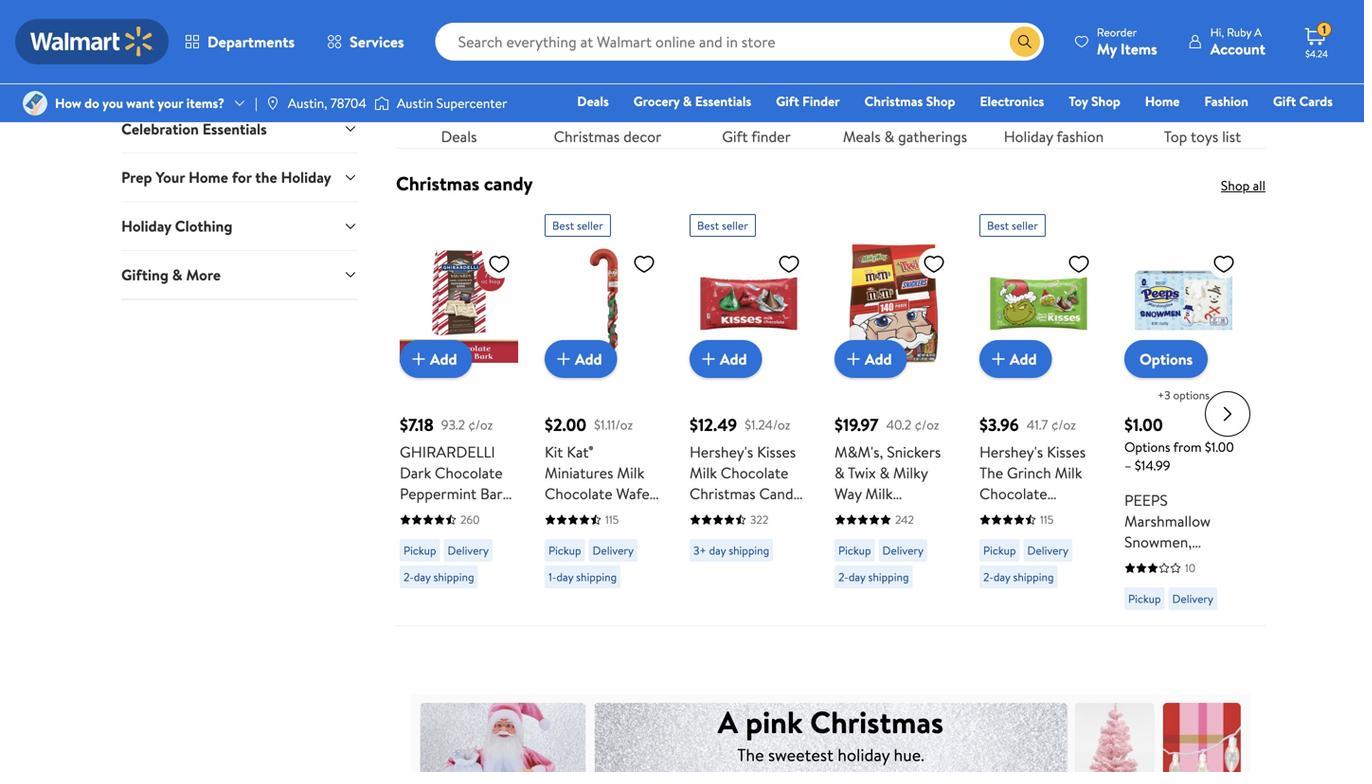 Task type: vqa. For each thing, say whether or not it's contained in the screenshot.
cleanup
no



Task type: describe. For each thing, give the bounding box(es) containing it.
day down 9.5 on the bottom of the page
[[994, 569, 1011, 585]]

delivery right 9.5 on the bottom of the page
[[1028, 542, 1069, 559]]

home inside prep your home for the holiday dropdown button
[[189, 167, 228, 188]]

m&m's,
[[835, 442, 883, 462]]

add to favorites list, peeps marshmallow snowmen, christmas candy, 3 count (1.5 ounce) image
[[1213, 252, 1236, 276]]

product group containing $2.00
[[545, 207, 663, 618]]

delivery down the 10
[[1173, 591, 1214, 607]]

$12.49
[[690, 413, 737, 437]]

gift for finder
[[776, 92, 799, 110]]

twix
[[848, 462, 876, 483]]

delivery up 1-day shipping
[[593, 542, 634, 559]]

product group containing $19.97
[[835, 207, 953, 618]]

shipping down 9.5 on the bottom of the page
[[1013, 569, 1054, 585]]

and
[[400, 567, 423, 587]]

140
[[929, 546, 952, 567]]

gifting & more button
[[121, 250, 358, 299]]

top toys list
[[1164, 126, 1241, 147]]

& for gatherings
[[885, 126, 895, 147]]

shop all
[[1221, 176, 1266, 195]]

add for $12.49
[[720, 348, 747, 369]]

hue.
[[894, 744, 925, 767]]

grocery & essentials
[[634, 92, 752, 110]]

holiday for holiday fashion
[[1004, 126, 1053, 147]]

want
[[126, 94, 154, 112]]

93.2
[[441, 416, 465, 434]]

day down variety
[[849, 569, 866, 585]]

count
[[1136, 573, 1177, 594]]

(1.5
[[1181, 573, 1202, 594]]

2 horizontal spatial shop
[[1221, 176, 1250, 195]]

candy, inside $7.18 93.2 ¢/oz ghirardelli dark chocolate peppermint bark chocolate squares, layered dark chocolate and white chocolate candy, 7.7 oz bag
[[471, 587, 516, 608]]

gift finder link
[[694, 0, 820, 148]]

home link
[[1137, 91, 1189, 111]]

& left twix
[[835, 462, 845, 483]]

toys
[[1191, 126, 1219, 147]]

1-
[[549, 569, 557, 585]]

options
[[1173, 387, 1210, 403]]

day right 3+
[[709, 542, 726, 559]]

oz inside $2.00 $1.11/oz kit kat® miniatures milk chocolate wafer christmas candy, plastic cane 1.8 oz
[[545, 546, 559, 567]]

add to cart image for kit kat® miniatures milk chocolate wafer christmas candy, plastic cane 1.8 oz image
[[552, 348, 575, 370]]

$19.97 40.2 ¢/oz m&m's, snickers & twix & milky way milk chocolate christmas candy variety pack - 140 ct
[[835, 413, 952, 587]]

$4.24
[[1306, 47, 1328, 60]]

oz inside $7.18 93.2 ¢/oz ghirardelli dark chocolate peppermint bark chocolate squares, layered dark chocolate and white chocolate candy, 7.7 oz bag
[[420, 608, 435, 629]]

clothing
[[175, 216, 233, 236]]

milk inside $2.00 $1.11/oz kit kat® miniatures milk chocolate wafer christmas candy, plastic cane 1.8 oz
[[617, 462, 645, 483]]

reorder
[[1097, 24, 1137, 40]]

list
[[1222, 126, 1241, 147]]

options link
[[1125, 340, 1208, 378]]

10
[[1185, 560, 1196, 576]]

from
[[1174, 438, 1202, 456]]

search icon image
[[1017, 34, 1033, 49]]

christmas candy
[[396, 170, 533, 197]]

next slide for product carousel list image
[[1205, 391, 1251, 437]]

celebration
[[121, 118, 199, 139]]

christmas inside $2.00 $1.11/oz kit kat® miniatures milk chocolate wafer christmas candy, plastic cane 1.8 oz
[[545, 504, 611, 525]]

7.7
[[400, 608, 416, 629]]

ghirardelli dark chocolate peppermint bark chocolate squares, layered dark chocolate and white chocolate candy, 7.7 oz bag image
[[400, 244, 518, 363]]

add to favorites list, ghirardelli dark chocolate peppermint bark chocolate squares, layered dark chocolate and white chocolate candy, 7.7 oz bag image
[[488, 252, 511, 276]]

white
[[427, 567, 466, 587]]

1 horizontal spatial deals
[[577, 92, 609, 110]]

plastic
[[545, 525, 588, 546]]

prep your home for the holiday button
[[121, 153, 358, 201]]

departments
[[208, 31, 295, 52]]

holiday
[[838, 744, 890, 767]]

add button for $2.00
[[545, 340, 617, 378]]

milk inside $19.97 40.2 ¢/oz m&m's, snickers & twix & milky way milk chocolate christmas candy variety pack - 140 ct
[[866, 483, 893, 504]]

add to favorites list, hershey's kisses milk chocolate christmas candy, bag 10.1 oz image
[[778, 252, 801, 276]]

$14.99
[[1135, 456, 1171, 475]]

finder
[[751, 126, 791, 147]]

 image for austin supercenter
[[374, 94, 389, 113]]

candy, inside $12.49 $1.24/oz hershey's kisses milk chocolate christmas candy, bag 10.1 oz
[[759, 483, 804, 504]]

gifting
[[121, 264, 169, 285]]

items
[[1121, 38, 1158, 59]]

product group containing $7.18
[[400, 207, 518, 629]]

walmart+ link
[[1268, 117, 1342, 138]]

one debit link
[[1179, 117, 1261, 138]]

seller for $3.96
[[1012, 217, 1038, 234]]

deals link for christmas decor link
[[396, 0, 522, 148]]

shipping down pack
[[868, 569, 909, 585]]

gift cards link
[[1265, 91, 1342, 111]]

hershey's inside $12.49 $1.24/oz hershey's kisses milk chocolate christmas candy, bag 10.1 oz
[[690, 442, 754, 462]]

$2.00 $1.11/oz kit kat® miniatures milk chocolate wafer christmas candy, plastic cane 1.8 oz
[[545, 413, 659, 567]]

decor
[[624, 126, 662, 147]]

snowmen,
[[1125, 532, 1192, 552]]

electronics link
[[972, 91, 1053, 111]]

ghirardelli
[[400, 442, 495, 462]]

walmart image
[[30, 27, 153, 57]]

add button for $12.49
[[690, 340, 762, 378]]

the inside a pink christmas the sweetest holiday hue.
[[737, 744, 764, 767]]

chocolate inside the $3.96 41.7 ¢/oz hershey's kisses the grinch milk chocolate christmas candy, bag 9.5 oz
[[980, 483, 1048, 504]]

top
[[1164, 126, 1188, 147]]

the
[[255, 167, 277, 188]]

1 add to cart image from the left
[[407, 348, 430, 370]]

shop all link
[[1221, 176, 1266, 195]]

grocery
[[634, 92, 680, 110]]

2-day shipping for $19.97
[[839, 569, 909, 585]]

peeps marshmallow snowmen, christmas candy, 3 count (1.5 ounce)
[[1125, 490, 1239, 615]]

delivery down 242
[[883, 542, 924, 559]]

holiday fashion
[[1004, 126, 1104, 147]]

day down squares,
[[414, 569, 431, 585]]

prep
[[121, 167, 152, 188]]

pack
[[885, 546, 916, 567]]

gift for cards
[[1273, 92, 1296, 110]]

best seller for $2.00
[[552, 217, 603, 234]]

best for $2.00
[[552, 217, 574, 234]]

hershey's kisses the grinch milk chocolate christmas candy, bag 9.5 oz image
[[980, 244, 1098, 363]]

hi,
[[1211, 24, 1224, 40]]

hi, ruby a account
[[1211, 24, 1266, 59]]

candy, inside $2.00 $1.11/oz kit kat® miniatures milk chocolate wafer christmas candy, plastic cane 1.8 oz
[[614, 504, 659, 525]]

christmas inside christmas decor link
[[554, 126, 620, 147]]

product group containing $12.49
[[690, 207, 808, 618]]

$12.49 $1.24/oz hershey's kisses milk chocolate christmas candy, bag 10.1 oz
[[690, 413, 804, 525]]

chocolate inside $2.00 $1.11/oz kit kat® miniatures milk chocolate wafer christmas candy, plastic cane 1.8 oz
[[545, 483, 613, 504]]

kit kat® miniatures milk chocolate wafer christmas candy, plastic cane 1.8 oz image
[[545, 244, 663, 363]]

gift finder
[[722, 126, 791, 147]]

–
[[1125, 456, 1132, 475]]

0 horizontal spatial $1.00
[[1125, 413, 1163, 437]]

3 2- from the left
[[984, 569, 994, 585]]

christmas decor link
[[545, 0, 671, 148]]

all
[[1253, 176, 1266, 195]]

shop for christmas shop
[[926, 92, 955, 110]]

holiday clothing
[[121, 216, 233, 236]]

chocolate inside $19.97 40.2 ¢/oz m&m's, snickers & twix & milky way milk chocolate christmas candy variety pack - 140 ct
[[835, 504, 903, 525]]

candy
[[484, 170, 533, 197]]

¢/oz for $7.18
[[468, 416, 493, 434]]

austin supercenter
[[397, 94, 507, 112]]

home inside home link
[[1145, 92, 1180, 110]]

add to cart image for m&m's, snickers & twix & milky way milk chocolate christmas candy variety pack - 140 ct image
[[842, 348, 865, 370]]

one
[[1188, 118, 1216, 137]]

pink
[[746, 701, 803, 744]]

shop for toy shop
[[1092, 92, 1121, 110]]

christmas inside $19.97 40.2 ¢/oz m&m's, snickers & twix & milky way milk chocolate christmas candy variety pack - 140 ct
[[835, 525, 901, 546]]

$19.97
[[835, 413, 879, 437]]

1 horizontal spatial essentials
[[695, 92, 752, 110]]

supercenter
[[436, 94, 507, 112]]

product group containing $3.96
[[980, 207, 1098, 618]]

pickup up 1-
[[549, 542, 581, 559]]

meals & gatherings
[[843, 126, 968, 147]]

essentials inside dropdown button
[[203, 118, 267, 139]]

christmas inside a pink christmas the sweetest holiday hue.
[[810, 701, 944, 744]]

way
[[835, 483, 862, 504]]

3+ day shipping
[[694, 542, 770, 559]]

peeps marshmallow snowmen, christmas candy, 3 count (1.5 ounce) image
[[1125, 244, 1243, 363]]

grinch
[[1007, 462, 1051, 483]]

deals link for grocery & essentials link
[[569, 91, 618, 111]]

christmas inside christmas shop link
[[865, 92, 923, 110]]

$1.24/oz
[[745, 416, 791, 434]]

a pink christmas. the sweetest holiday hue. shop now image
[[411, 672, 1251, 772]]

fashion
[[1057, 126, 1104, 147]]

add to cart image for $3.96
[[987, 348, 1010, 370]]

pickup up "ct"
[[839, 542, 871, 559]]

your
[[156, 167, 185, 188]]

shipping right and
[[434, 569, 474, 585]]

41.7
[[1027, 416, 1048, 434]]

candy, inside the $3.96 41.7 ¢/oz hershey's kisses the grinch milk chocolate christmas candy, bag 9.5 oz
[[1049, 504, 1094, 525]]



Task type: locate. For each thing, give the bounding box(es) containing it.
1 horizontal spatial a
[[1255, 24, 1262, 40]]

gift finder link
[[768, 91, 849, 111]]

1 horizontal spatial best
[[697, 217, 719, 234]]

deals down austin supercenter at the top
[[441, 126, 477, 147]]

0 vertical spatial deals
[[577, 92, 609, 110]]

add to cart image up $12.49 on the right bottom of page
[[697, 348, 720, 370]]

0 horizontal spatial 2-day shipping
[[404, 569, 474, 585]]

0 vertical spatial the
[[980, 462, 1004, 483]]

shop
[[926, 92, 955, 110], [1092, 92, 1121, 110], [1221, 176, 1250, 195]]

1 horizontal spatial 115
[[1040, 512, 1054, 528]]

2 horizontal spatial add to cart image
[[987, 348, 1010, 370]]

christmas
[[865, 92, 923, 110], [554, 126, 620, 147], [396, 170, 480, 197], [690, 483, 756, 504], [545, 504, 611, 525], [980, 504, 1046, 525], [835, 525, 901, 546], [1125, 552, 1191, 573], [810, 701, 944, 744]]

kisses down $1.24/oz
[[757, 442, 796, 462]]

gift finder
[[776, 92, 840, 110]]

2 horizontal spatial 2-
[[984, 569, 994, 585]]

& inside dropdown button
[[172, 264, 182, 285]]

3 product group from the left
[[690, 207, 808, 618]]

best for $12.49
[[697, 217, 719, 234]]

you
[[102, 94, 123, 112]]

gift cards registry
[[1115, 92, 1333, 137]]

the left grinch
[[980, 462, 1004, 483]]

seller up hershey's kisses the grinch milk chocolate christmas candy, bag 9.5 oz image
[[1012, 217, 1038, 234]]

gatherings
[[898, 126, 968, 147]]

a left pink
[[718, 701, 738, 744]]

2-day shipping
[[404, 569, 474, 585], [839, 569, 909, 585], [984, 569, 1054, 585]]

peppermint
[[400, 483, 477, 504]]

+3
[[1158, 387, 1171, 403]]

1 horizontal spatial add to cart image
[[697, 348, 720, 370]]

christmas shop
[[865, 92, 955, 110]]

1 115 from the left
[[605, 512, 619, 528]]

0 horizontal spatial ¢/oz
[[468, 416, 493, 434]]

holiday fashion link
[[991, 0, 1117, 148]]

+3 options
[[1158, 387, 1210, 403]]

dark down the $7.18
[[400, 462, 431, 483]]

3
[[1125, 573, 1133, 594]]

2 best seller from the left
[[697, 217, 748, 234]]

kisses down 41.7 on the right of the page
[[1047, 442, 1086, 462]]

Search search field
[[435, 23, 1044, 61]]

2 add from the left
[[575, 348, 602, 369]]

sweetest
[[768, 744, 834, 767]]

1 horizontal spatial gift
[[776, 92, 799, 110]]

add up '$2.00'
[[575, 348, 602, 369]]

3 best seller from the left
[[987, 217, 1038, 234]]

candy, inside peeps marshmallow snowmen, christmas candy, 3 count (1.5 ounce)
[[1194, 552, 1239, 573]]

a right ruby at the right top of the page
[[1255, 24, 1262, 40]]

fashion
[[1205, 92, 1249, 110]]

0 vertical spatial dark
[[400, 462, 431, 483]]

add for $2.00
[[575, 348, 602, 369]]

3 add to cart image from the left
[[987, 348, 1010, 370]]

3 2-day shipping from the left
[[984, 569, 1054, 585]]

meals & gatherings link
[[842, 0, 968, 148]]

add to cart image up the $7.18
[[407, 348, 430, 370]]

1
[[1323, 22, 1327, 38]]

6 product group from the left
[[1125, 207, 1243, 618]]

options up +3
[[1140, 349, 1193, 370]]

do
[[84, 94, 99, 112]]

0 horizontal spatial deals
[[441, 126, 477, 147]]

2 horizontal spatial best seller
[[987, 217, 1038, 234]]

add to cart image
[[407, 348, 430, 370], [697, 348, 720, 370], [987, 348, 1010, 370]]

best seller up hershey's kisses the grinch milk chocolate christmas candy, bag 9.5 oz image
[[987, 217, 1038, 234]]

4 add button from the left
[[835, 340, 907, 378]]

add button up the "$3.96"
[[980, 340, 1052, 378]]

2-day shipping down 9.5 on the bottom of the page
[[984, 569, 1054, 585]]

a inside hi, ruby a account
[[1255, 24, 1262, 40]]

0 horizontal spatial kisses
[[757, 442, 796, 462]]

0 horizontal spatial essentials
[[203, 118, 267, 139]]

2 add to cart image from the left
[[842, 348, 865, 370]]

& right grocery
[[683, 92, 692, 110]]

1 horizontal spatial the
[[980, 462, 1004, 483]]

services
[[350, 31, 404, 52]]

more
[[186, 264, 221, 285]]

layered
[[458, 525, 510, 546]]

3 ¢/oz from the left
[[1052, 416, 1076, 434]]

¢/oz inside $7.18 93.2 ¢/oz ghirardelli dark chocolate peppermint bark chocolate squares, layered dark chocolate and white chocolate candy, 7.7 oz bag
[[468, 416, 493, 434]]

holiday for holiday clothing
[[121, 216, 171, 236]]

0 horizontal spatial add to cart image
[[552, 348, 575, 370]]

2 horizontal spatial 2-day shipping
[[984, 569, 1054, 585]]

add button up '$2.00'
[[545, 340, 617, 378]]

2- for $7.18
[[404, 569, 414, 585]]

bag left 10.1
[[690, 504, 715, 525]]

$3.96
[[980, 413, 1019, 437]]

pickup up and
[[404, 542, 436, 559]]

essentials up the "gift finder"
[[695, 92, 752, 110]]

 image for how do you want your items?
[[23, 91, 47, 116]]

3 seller from the left
[[1012, 217, 1038, 234]]

oz up 1-
[[545, 546, 559, 567]]

0 vertical spatial options
[[1140, 349, 1193, 370]]

¢/oz for $19.97
[[915, 416, 940, 434]]

hershey's down $12.49 on the right bottom of page
[[690, 442, 754, 462]]

chocolate inside $12.49 $1.24/oz hershey's kisses milk chocolate christmas candy, bag 10.1 oz
[[721, 462, 789, 483]]

snickers
[[887, 442, 941, 462]]

2 horizontal spatial  image
[[374, 94, 389, 113]]

kat®
[[567, 442, 594, 462]]

115 for $3.96
[[1040, 512, 1054, 528]]

kisses inside the $3.96 41.7 ¢/oz hershey's kisses the grinch milk chocolate christmas candy, bag 9.5 oz
[[1047, 442, 1086, 462]]

3 add from the left
[[720, 348, 747, 369]]

best for $3.96
[[987, 217, 1009, 234]]

add
[[430, 348, 457, 369], [575, 348, 602, 369], [720, 348, 747, 369], [865, 348, 892, 369], [1010, 348, 1037, 369]]

variety
[[835, 546, 881, 567]]

hershey's inside the $3.96 41.7 ¢/oz hershey's kisses the grinch milk chocolate christmas candy, bag 9.5 oz
[[980, 442, 1043, 462]]

115 for $2.00
[[605, 512, 619, 528]]

gift for finder
[[722, 126, 748, 147]]

holiday clothing button
[[121, 201, 358, 250]]

2 115 from the left
[[1040, 512, 1054, 528]]

seller up hershey's kisses milk chocolate christmas candy, bag 10.1 oz image
[[722, 217, 748, 234]]

1 dark from the top
[[400, 462, 431, 483]]

0 horizontal spatial hershey's
[[690, 442, 754, 462]]

1 product group from the left
[[400, 207, 518, 629]]

115 left 1.8 at the bottom left
[[605, 512, 619, 528]]

options inside $1.00 options from $1.00 – $14.99
[[1125, 438, 1171, 456]]

delivery down the 260 in the bottom of the page
[[448, 542, 489, 559]]

10.1
[[718, 504, 739, 525]]

1 horizontal spatial 2-
[[839, 569, 849, 585]]

seller up kit kat® miniatures milk chocolate wafer christmas candy, plastic cane 1.8 oz image
[[577, 217, 603, 234]]

1 horizontal spatial 2-day shipping
[[839, 569, 909, 585]]

 image
[[23, 91, 47, 116], [374, 94, 389, 113], [265, 96, 280, 111]]

1 vertical spatial a
[[718, 701, 738, 744]]

1 vertical spatial dark
[[400, 546, 431, 567]]

& right the meals
[[885, 126, 895, 147]]

1 horizontal spatial deals link
[[569, 91, 618, 111]]

2 horizontal spatial best
[[987, 217, 1009, 234]]

add up 40.2
[[865, 348, 892, 369]]

austin, 78704
[[288, 94, 367, 112]]

¢/oz inside the $3.96 41.7 ¢/oz hershey's kisses the grinch milk chocolate christmas candy, bag 9.5 oz
[[1052, 416, 1076, 434]]

oz right the 7.7
[[420, 608, 435, 629]]

0 horizontal spatial 2-
[[404, 569, 414, 585]]

miniatures
[[545, 462, 614, 483]]

1 vertical spatial holiday
[[281, 167, 331, 188]]

1 vertical spatial essentials
[[203, 118, 267, 139]]

3 best from the left
[[987, 217, 1009, 234]]

hershey's
[[690, 442, 754, 462], [980, 442, 1043, 462]]

oz right 9.5 on the bottom of the page
[[1031, 525, 1045, 546]]

1 vertical spatial deals
[[441, 126, 477, 147]]

$1.11/oz
[[594, 416, 633, 434]]

product group
[[400, 207, 518, 629], [545, 207, 663, 618], [690, 207, 808, 618], [835, 207, 953, 618], [980, 207, 1098, 618], [1125, 207, 1243, 618]]

add up $12.49 on the right bottom of page
[[720, 348, 747, 369]]

items?
[[186, 94, 225, 112]]

bag left 9.5 on the bottom of the page
[[980, 525, 1005, 546]]

pickup left the (1.5
[[1128, 591, 1161, 607]]

1 horizontal spatial holiday
[[281, 167, 331, 188]]

4 product group from the left
[[835, 207, 953, 618]]

2 best from the left
[[697, 217, 719, 234]]

essentials down |
[[203, 118, 267, 139]]

delivery
[[448, 542, 489, 559], [593, 542, 634, 559], [883, 542, 924, 559], [1028, 542, 1069, 559], [1173, 591, 1214, 607]]

 image for austin, 78704
[[265, 96, 280, 111]]

1 hershey's from the left
[[690, 442, 754, 462]]

best seller up kit kat® miniatures milk chocolate wafer christmas candy, plastic cane 1.8 oz image
[[552, 217, 603, 234]]

the left the sweetest
[[737, 744, 764, 767]]

40.2
[[886, 416, 912, 434]]

1 horizontal spatial home
[[1145, 92, 1180, 110]]

deals
[[577, 92, 609, 110], [441, 126, 477, 147]]

-
[[919, 546, 925, 567]]

best up kit kat® miniatures milk chocolate wafer christmas candy, plastic cane 1.8 oz image
[[552, 217, 574, 234]]

austin
[[397, 94, 433, 112]]

best seller for $3.96
[[987, 217, 1038, 234]]

christmas shop link
[[856, 91, 964, 111]]

1 horizontal spatial ¢/oz
[[915, 416, 940, 434]]

1 horizontal spatial  image
[[265, 96, 280, 111]]

0 horizontal spatial seller
[[577, 217, 603, 234]]

2 2-day shipping from the left
[[839, 569, 909, 585]]

the
[[980, 462, 1004, 483], [737, 744, 764, 767]]

1 add button from the left
[[400, 340, 472, 378]]

home left for
[[189, 167, 228, 188]]

milk
[[617, 462, 645, 483], [690, 462, 717, 483], [1055, 462, 1083, 483], [866, 483, 893, 504]]

5 add from the left
[[1010, 348, 1037, 369]]

ct
[[835, 567, 851, 587]]

1 horizontal spatial kisses
[[1047, 442, 1086, 462]]

$2.00
[[545, 413, 587, 437]]

0 horizontal spatial the
[[737, 744, 764, 767]]

2 horizontal spatial holiday
[[1004, 126, 1053, 147]]

departments button
[[169, 19, 311, 64]]

milk inside $12.49 $1.24/oz hershey's kisses milk chocolate christmas candy, bag 10.1 oz
[[690, 462, 717, 483]]

2- for $19.97
[[839, 569, 849, 585]]

1 horizontal spatial best seller
[[697, 217, 748, 234]]

¢/oz right 40.2
[[915, 416, 940, 434]]

hershey's down the "$3.96"
[[980, 442, 1043, 462]]

add button for $3.96
[[980, 340, 1052, 378]]

pickup right 140
[[984, 542, 1016, 559]]

¢/oz right 41.7 on the right of the page
[[1052, 416, 1076, 434]]

milk right way
[[866, 483, 893, 504]]

2-day shipping for $7.18
[[404, 569, 474, 585]]

0 horizontal spatial  image
[[23, 91, 47, 116]]

2 vertical spatial holiday
[[121, 216, 171, 236]]

bag inside the $3.96 41.7 ¢/oz hershey's kisses the grinch milk chocolate christmas candy, bag 9.5 oz
[[980, 525, 1005, 546]]

add to cart image up '$2.00'
[[552, 348, 575, 370]]

& for essentials
[[683, 92, 692, 110]]

kisses
[[757, 442, 796, 462], [1047, 442, 1086, 462]]

shipping down cane
[[576, 569, 617, 585]]

product group containing $1.00
[[1125, 207, 1243, 618]]

list
[[385, 0, 1277, 148]]

1 2-day shipping from the left
[[404, 569, 474, 585]]

best seller up hershey's kisses milk chocolate christmas candy, bag 10.1 oz image
[[697, 217, 748, 234]]

day
[[709, 542, 726, 559], [414, 569, 431, 585], [557, 569, 574, 585], [849, 569, 866, 585], [994, 569, 1011, 585]]

2-day shipping down squares,
[[404, 569, 474, 585]]

0 horizontal spatial best
[[552, 217, 574, 234]]

gift inside gift cards registry
[[1273, 92, 1296, 110]]

add to cart image up $19.97
[[842, 348, 865, 370]]

add up 41.7 on the right of the page
[[1010, 348, 1037, 369]]

2 horizontal spatial seller
[[1012, 217, 1038, 234]]

0 horizontal spatial home
[[189, 167, 228, 188]]

1 best seller from the left
[[552, 217, 603, 234]]

add to cart image
[[552, 348, 575, 370], [842, 348, 865, 370]]

3 add button from the left
[[690, 340, 762, 378]]

¢/oz inside $19.97 40.2 ¢/oz m&m's, snickers & twix & milky way milk chocolate christmas candy variety pack - 140 ct
[[915, 416, 940, 434]]

bark
[[480, 483, 510, 504]]

services button
[[311, 19, 420, 64]]

options left from
[[1125, 438, 1171, 456]]

5 add button from the left
[[980, 340, 1052, 378]]

dark up the 7.7
[[400, 546, 431, 567]]

prep your home for the holiday
[[121, 167, 331, 188]]

2 2- from the left
[[839, 569, 849, 585]]

bag inside $7.18 93.2 ¢/oz ghirardelli dark chocolate peppermint bark chocolate squares, layered dark chocolate and white chocolate candy, 7.7 oz bag
[[438, 608, 463, 629]]

 image right |
[[265, 96, 280, 111]]

1 best from the left
[[552, 217, 574, 234]]

1 vertical spatial home
[[189, 167, 228, 188]]

2 horizontal spatial ¢/oz
[[1052, 416, 1076, 434]]

0 vertical spatial $1.00
[[1125, 413, 1163, 437]]

1 add to cart image from the left
[[552, 348, 575, 370]]

4 add from the left
[[865, 348, 892, 369]]

top toys list link
[[1140, 0, 1266, 148]]

2 horizontal spatial gift
[[1273, 92, 1296, 110]]

add to favorites list, hershey's kisses the grinch milk chocolate christmas candy, bag 9.5 oz image
[[1068, 252, 1091, 276]]

the inside the $3.96 41.7 ¢/oz hershey's kisses the grinch milk chocolate christmas candy, bag 9.5 oz
[[980, 462, 1004, 483]]

peeps
[[1125, 490, 1168, 511]]

0 vertical spatial essentials
[[695, 92, 752, 110]]

shipping
[[729, 542, 770, 559], [434, 569, 474, 585], [576, 569, 617, 585], [868, 569, 909, 585], [1013, 569, 1054, 585]]

0 horizontal spatial shop
[[926, 92, 955, 110]]

seller for $2.00
[[577, 217, 603, 234]]

2 horizontal spatial bag
[[980, 525, 1005, 546]]

242
[[895, 512, 914, 528]]

seller for $12.49
[[722, 217, 748, 234]]

toy shop
[[1069, 92, 1121, 110]]

 image left how
[[23, 91, 47, 116]]

0 horizontal spatial a
[[718, 701, 738, 744]]

kit
[[545, 442, 563, 462]]

¢/oz right 93.2
[[468, 416, 493, 434]]

holiday right the the
[[281, 167, 331, 188]]

toy
[[1069, 92, 1088, 110]]

0 horizontal spatial best seller
[[552, 217, 603, 234]]

1 horizontal spatial hershey's
[[980, 442, 1043, 462]]

add to favorites list, kit kat® miniatures milk chocolate wafer christmas candy, plastic cane 1.8 oz image
[[633, 252, 656, 276]]

day down the plastic
[[557, 569, 574, 585]]

add up 93.2
[[430, 348, 457, 369]]

1 horizontal spatial add to cart image
[[842, 348, 865, 370]]

a inside a pink christmas the sweetest holiday hue.
[[718, 701, 738, 744]]

1 seller from the left
[[577, 217, 603, 234]]

2 product group from the left
[[545, 207, 663, 618]]

2-day shipping down variety
[[839, 569, 909, 585]]

2 seller from the left
[[722, 217, 748, 234]]

0 vertical spatial holiday
[[1004, 126, 1053, 147]]

hershey's kisses milk chocolate christmas candy, bag 10.1 oz image
[[690, 244, 808, 363]]

1 2- from the left
[[404, 569, 414, 585]]

cane
[[591, 525, 625, 546]]

best up hershey's kisses the grinch milk chocolate christmas candy, bag 9.5 oz image
[[987, 217, 1009, 234]]

2 add to cart image from the left
[[697, 348, 720, 370]]

how
[[55, 94, 81, 112]]

2 kisses from the left
[[1047, 442, 1086, 462]]

2 hershey's from the left
[[980, 442, 1043, 462]]

debit
[[1220, 118, 1252, 137]]

5 product group from the left
[[980, 207, 1098, 618]]

1 horizontal spatial shop
[[1092, 92, 1121, 110]]

Walmart Site-Wide search field
[[435, 23, 1044, 61]]

fashion link
[[1196, 91, 1257, 111]]

milk right grinch
[[1055, 462, 1083, 483]]

bag inside $12.49 $1.24/oz hershey's kisses milk chocolate christmas candy, bag 10.1 oz
[[690, 504, 715, 525]]

seller
[[577, 217, 603, 234], [722, 217, 748, 234], [1012, 217, 1038, 234]]

home up registry link
[[1145, 92, 1180, 110]]

1 horizontal spatial seller
[[722, 217, 748, 234]]

0 horizontal spatial holiday
[[121, 216, 171, 236]]

shop right toy
[[1092, 92, 1121, 110]]

1 kisses from the left
[[757, 442, 796, 462]]

ruby
[[1227, 24, 1252, 40]]

a pink christmas the sweetest holiday hue.
[[718, 701, 944, 767]]

shop up gatherings on the top right of the page
[[926, 92, 955, 110]]

m&m's, snickers & twix & milky way milk chocolate christmas candy variety pack - 140 ct image
[[835, 244, 953, 363]]

 image right 78704 on the top of the page
[[374, 94, 389, 113]]

add to cart image up the "$3.96"
[[987, 348, 1010, 370]]

1 horizontal spatial $1.00
[[1205, 438, 1234, 456]]

milky
[[893, 462, 928, 483]]

2 dark from the top
[[400, 546, 431, 567]]

add to favorites list, m&m's, snickers & twix & milky way milk chocolate christmas candy variety pack - 140 ct image
[[923, 252, 946, 276]]

milk down $1.11/oz
[[617, 462, 645, 483]]

1 vertical spatial the
[[737, 744, 764, 767]]

oz right 10.1
[[742, 504, 757, 525]]

add button up $19.97
[[835, 340, 907, 378]]

$1.00
[[1125, 413, 1163, 437], [1205, 438, 1234, 456]]

best seller for $12.49
[[697, 217, 748, 234]]

oz inside $12.49 $1.24/oz hershey's kisses milk chocolate christmas candy, bag 10.1 oz
[[742, 504, 757, 525]]

home
[[1145, 92, 1180, 110], [189, 167, 228, 188]]

holiday down 'electronics' 'link'
[[1004, 126, 1053, 147]]

milk inside the $3.96 41.7 ¢/oz hershey's kisses the grinch milk chocolate christmas candy, bag 9.5 oz
[[1055, 462, 1083, 483]]

0 horizontal spatial add to cart image
[[407, 348, 430, 370]]

electronics
[[980, 92, 1044, 110]]

115 right 9.5 on the bottom of the page
[[1040, 512, 1054, 528]]

& for more
[[172, 264, 182, 285]]

0 vertical spatial home
[[1145, 92, 1180, 110]]

add button up $12.49 on the right bottom of page
[[690, 340, 762, 378]]

shipping down 322
[[729, 542, 770, 559]]

0 horizontal spatial gift
[[722, 126, 748, 147]]

milk down $12.49 on the right bottom of page
[[690, 462, 717, 483]]

|
[[255, 94, 258, 112]]

list containing deals
[[385, 0, 1277, 148]]

holiday up gifting
[[121, 216, 171, 236]]

kisses inside $12.49 $1.24/oz hershey's kisses milk chocolate christmas candy, bag 10.1 oz
[[757, 442, 796, 462]]

best up hershey's kisses milk chocolate christmas candy, bag 10.1 oz image
[[697, 217, 719, 234]]

0 horizontal spatial bag
[[438, 608, 463, 629]]

oz
[[742, 504, 757, 525], [1031, 525, 1045, 546], [545, 546, 559, 567], [420, 608, 435, 629]]

1 vertical spatial options
[[1125, 438, 1171, 456]]

0 horizontal spatial deals link
[[396, 0, 522, 148]]

bag down white
[[438, 608, 463, 629]]

0 horizontal spatial 115
[[605, 512, 619, 528]]

1 vertical spatial $1.00
[[1205, 438, 1234, 456]]

christmas inside $12.49 $1.24/oz hershey's kisses milk chocolate christmas candy, bag 10.1 oz
[[690, 483, 756, 504]]

christmas inside the $3.96 41.7 ¢/oz hershey's kisses the grinch milk chocolate christmas candy, bag 9.5 oz
[[980, 504, 1046, 525]]

christmas inside peeps marshmallow snowmen, christmas candy, 3 count (1.5 ounce)
[[1125, 552, 1191, 573]]

add for $3.96
[[1010, 348, 1037, 369]]

oz inside the $3.96 41.7 ¢/oz hershey's kisses the grinch milk chocolate christmas candy, bag 9.5 oz
[[1031, 525, 1045, 546]]

& right twix
[[880, 462, 890, 483]]

1 horizontal spatial bag
[[690, 504, 715, 525]]

add button up 93.2
[[400, 340, 472, 378]]

meals
[[843, 126, 881, 147]]

shop left all
[[1221, 176, 1250, 195]]

$1.00 right from
[[1205, 438, 1234, 456]]

1 add from the left
[[430, 348, 457, 369]]

$1.00 down +3
[[1125, 413, 1163, 437]]

deals up christmas decor
[[577, 92, 609, 110]]

1 ¢/oz from the left
[[468, 416, 493, 434]]

& left more
[[172, 264, 182, 285]]

2 add button from the left
[[545, 340, 617, 378]]

2 ¢/oz from the left
[[915, 416, 940, 434]]

celebration essentials
[[121, 118, 267, 139]]

add to cart image for $12.49
[[697, 348, 720, 370]]

0 vertical spatial a
[[1255, 24, 1262, 40]]

3+
[[694, 542, 706, 559]]



